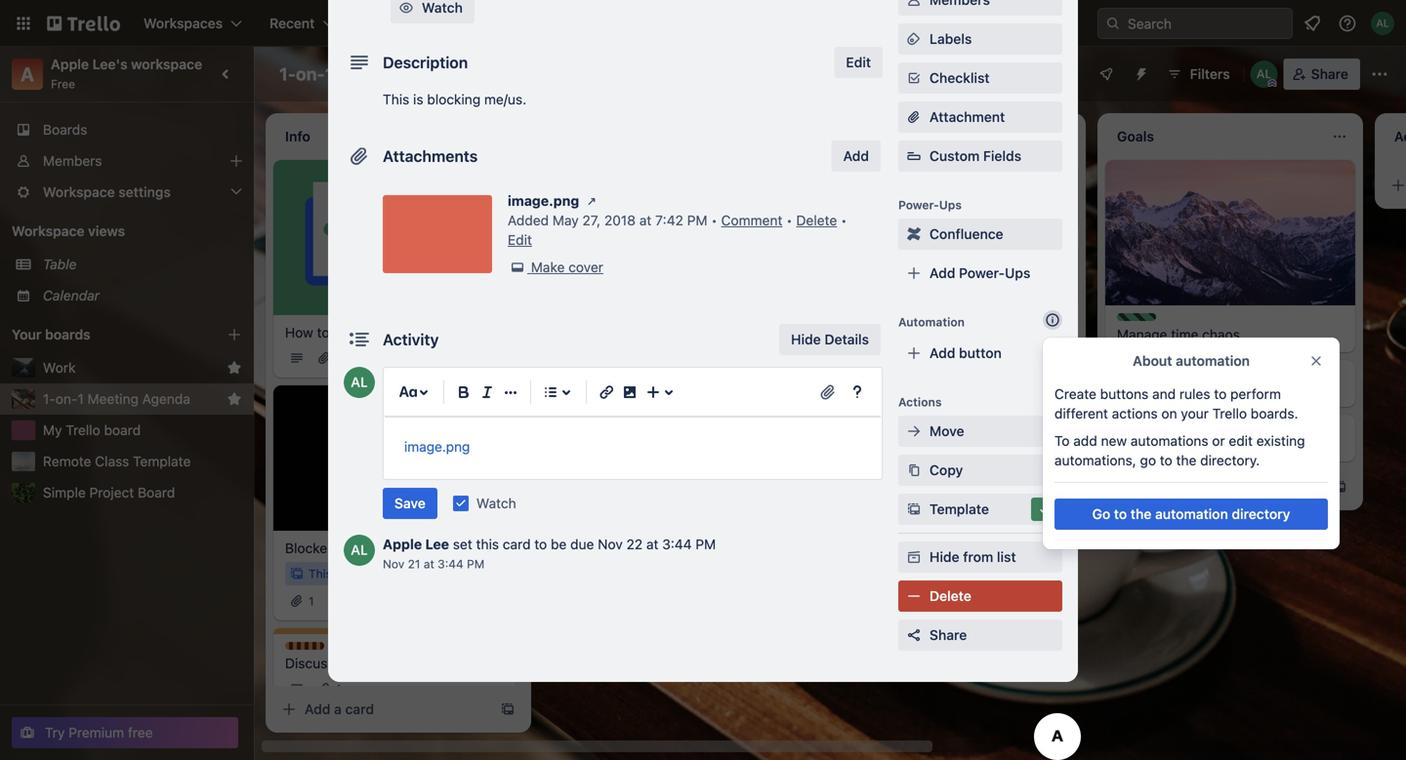 Task type: locate. For each thing, give the bounding box(es) containing it.
0 horizontal spatial share
[[930, 628, 967, 644]]

1 vertical spatial ups
[[1005, 265, 1031, 281]]

apple up 21
[[383, 537, 422, 553]]

delete link right comment link
[[797, 212, 837, 229]]

apple for lee's
[[51, 56, 89, 72]]

1 vertical spatial automation
[[1156, 506, 1229, 523]]

0 vertical spatial this
[[360, 325, 383, 341]]

1 horizontal spatial on
[[1032, 263, 1048, 279]]

is for the team is stuck on x, how can we move forward?
[[626, 181, 636, 197]]

sm image down actions on the bottom of the page
[[905, 422, 924, 442]]

edit up add button
[[846, 54, 871, 70]]

sm image for make cover
[[508, 258, 527, 277]]

this inside apple lee set this card to be due nov 22 at 3:44 pm nov 21 at 3:44 pm
[[476, 537, 499, 553]]

hide left details
[[791, 332, 821, 348]]

1 starred icon image from the top
[[227, 360, 242, 376]]

cover
[[569, 259, 604, 275]]

0 vertical spatial 1-
[[279, 63, 296, 84]]

me/us.
[[484, 91, 527, 107]]

0 horizontal spatial image.png
[[404, 439, 470, 455]]

the inside the to add new automations or edit existing automations, go to the directory.
[[1177, 453, 1197, 469]]

0 vertical spatial can
[[744, 181, 766, 197]]

1-on-1 meeting agenda inside text box
[[279, 63, 474, 84]]

this down blocker
[[309, 568, 332, 581]]

0 vertical spatial nov
[[598, 537, 623, 553]]

1 horizontal spatial this
[[476, 537, 499, 553]]

0 vertical spatial image.png
[[508, 193, 579, 209]]

best practice blog link
[[1117, 435, 1344, 454]]

at left 7:42
[[640, 212, 652, 229]]

apple lee's workspace link
[[51, 56, 202, 72]]

ups right the give
[[1005, 265, 1031, 281]]

nov down blocker - timely discussion (#4)
[[383, 558, 405, 571]]

hide left from
[[930, 549, 960, 566]]

pm right 22
[[696, 537, 716, 553]]

is down timely on the bottom left of page
[[363, 568, 372, 581]]

or
[[1213, 433, 1226, 449]]

can
[[744, 181, 766, 197], [626, 330, 649, 346]]

0 vertical spatial share
[[1312, 66, 1349, 82]]

open information menu image
[[1338, 14, 1358, 33]]

Main content area, start typing to enter text. text field
[[404, 436, 862, 459]]

can you please give feedback on the report?
[[840, 263, 1048, 299]]

1 vertical spatial is
[[626, 181, 636, 197]]

goals
[[661, 255, 695, 272]]

1 horizontal spatial on-
[[296, 63, 325, 84]]

developer
[[1218, 382, 1281, 398]]

training
[[872, 181, 919, 197]]

how to use this board
[[285, 325, 423, 341]]

sm image left the checklist
[[905, 68, 924, 88]]

description
[[383, 53, 468, 72]]

edit
[[846, 54, 871, 70], [508, 232, 532, 248]]

1 horizontal spatial 1-on-1 meeting agenda
[[279, 63, 474, 84]]

board up remote class template
[[104, 422, 141, 439]]

automations,
[[1055, 453, 1137, 469]]

pm right 7:42
[[687, 212, 708, 229]]

is inside the team is stuck on x, how can we move forward?
[[626, 181, 636, 197]]

0 vertical spatial template
[[133, 454, 191, 470]]

your boards with 5 items element
[[12, 323, 197, 347]]

a for the add a card button below tooling
[[612, 392, 619, 408]]

is left blocking
[[413, 91, 424, 107]]

bold ⌘b image
[[452, 381, 476, 404]]

1 horizontal spatial trello
[[1213, 406, 1247, 422]]

1 horizontal spatial image.png
[[508, 193, 579, 209]]

1 vertical spatial 3:44
[[438, 558, 464, 571]]

hide for hide from list
[[930, 549, 960, 566]]

a
[[889, 326, 897, 342], [612, 392, 619, 408], [1166, 479, 1174, 495], [375, 568, 382, 581], [334, 702, 342, 718]]

image.png up added
[[508, 193, 579, 209]]

make cover link
[[508, 258, 604, 277]]

edit down added
[[508, 232, 532, 248]]

about
[[1133, 353, 1173, 369]]

this right set
[[476, 537, 499, 553]]

this down the 1-on-1 meeting agenda text box
[[383, 91, 410, 107]]

card down suggested
[[345, 702, 374, 718]]

0 vertical spatial agenda
[[410, 63, 474, 84]]

template up board
[[133, 454, 191, 470]]

the inside button
[[1131, 506, 1152, 523]]

create from template… image for the add a card button under directory.
[[1332, 480, 1348, 495]]

0 vertical spatial apple
[[51, 56, 89, 72]]

0 horizontal spatial this
[[360, 325, 383, 341]]

0 vertical spatial power-
[[899, 198, 939, 212]]

1 horizontal spatial is
[[413, 91, 424, 107]]

0 vertical spatial on
[[678, 181, 693, 197]]

(#3)
[[455, 656, 482, 672]]

sm image inside labels "link"
[[905, 29, 924, 49]]

close popover image
[[1309, 354, 1325, 369]]

the team is stuck on x, how can we move forward? link
[[563, 180, 789, 219]]

2 vertical spatial at
[[424, 558, 434, 571]]

hide from list
[[930, 549, 1017, 566]]

calendar
[[43, 288, 100, 304]]

1 vertical spatial this
[[476, 537, 499, 553]]

22
[[627, 537, 643, 553]]

few
[[563, 275, 585, 291]]

how to use this board link
[[285, 323, 504, 343]]

sm image inside template button
[[1035, 500, 1055, 520]]

new training program
[[840, 181, 977, 197]]

to right the go
[[1160, 453, 1173, 469]]

0 horizontal spatial create from template… image
[[500, 702, 516, 718]]

discuss for discuss
[[305, 644, 349, 657]]

sm image
[[905, 29, 924, 49], [508, 258, 527, 277], [905, 422, 924, 442], [1035, 500, 1055, 520], [905, 548, 924, 568], [905, 587, 924, 607]]

add a card for the add a card button under can you please give feedback on the report?
[[860, 326, 929, 342]]

1 vertical spatial meeting
[[87, 391, 139, 407]]

0 vertical spatial create from template… image
[[1332, 480, 1348, 495]]

delete right comment link
[[797, 212, 837, 229]]

add a card down some
[[582, 392, 652, 408]]

hide inside hide details "link"
[[791, 332, 821, 348]]

card right link image
[[623, 392, 652, 408]]

the down practice
[[1177, 453, 1197, 469]]

create from template… image
[[1055, 326, 1071, 342]]

we up comment link
[[770, 181, 788, 197]]

sm image inside the move link
[[905, 422, 924, 442]]

nov left 22
[[598, 537, 623, 553]]

discussion
[[392, 541, 458, 557]]

i
[[563, 330, 566, 346]]

1 vertical spatial delete
[[930, 589, 972, 605]]

delete link
[[797, 212, 837, 229], [899, 581, 1063, 612]]

sm image inside delete link
[[905, 587, 924, 607]]

if
[[759, 330, 767, 346]]

2 vertical spatial color: orange, title: "discuss" element
[[285, 643, 349, 657]]

1 horizontal spatial agenda
[[410, 63, 474, 84]]

simple project board
[[43, 485, 175, 501]]

power ups image
[[1099, 66, 1114, 82]]

members
[[43, 153, 102, 169]]

1 vertical spatial agenda
[[142, 391, 190, 407]]

the inside can you please give feedback on the report?
[[840, 283, 860, 299]]

/
[[898, 208, 902, 222]]

another
[[1166, 382, 1215, 398]]

0 vertical spatial goal
[[860, 169, 885, 183]]

template inside button
[[930, 502, 989, 518]]

apple lee (applelee29) image right open information menu "image" at the right top of page
[[1371, 12, 1395, 35]]

1- inside button
[[43, 391, 55, 407]]

sm image for move
[[905, 422, 924, 442]]

create from template… image
[[1332, 480, 1348, 495], [500, 702, 516, 718]]

added
[[508, 212, 549, 229]]

delete link down hide from list link
[[899, 581, 1063, 612]]

image.png
[[508, 193, 579, 209], [404, 439, 470, 455]]

add a card down suggested
[[305, 702, 374, 718]]

this for board
[[360, 325, 383, 341]]

discuss i've drafted my goals for the next few months. any feedback?
[[563, 243, 771, 291]]

template
[[133, 454, 191, 470], [930, 502, 989, 518]]

1 vertical spatial can
[[626, 330, 649, 346]]

save
[[395, 496, 426, 512]]

add a card down report?
[[860, 326, 929, 342]]

sm image left hide from list
[[905, 548, 924, 568]]

on- inside the 1-on-1 meeting agenda text box
[[296, 63, 325, 84]]

a up go to the automation directory on the right bottom of page
[[1166, 479, 1174, 495]]

starred icon image for work
[[227, 360, 242, 376]]

apple lee (applelee29) image right 'filters'
[[1251, 61, 1278, 88]]

simple project board link
[[43, 484, 242, 503]]

0 vertical spatial meeting
[[338, 63, 406, 84]]

blocking
[[427, 91, 481, 107]]

checklist link
[[899, 63, 1063, 94]]

0 horizontal spatial delete
[[797, 212, 837, 229]]

2 horizontal spatial on
[[1162, 406, 1178, 422]]

2 horizontal spatial color: orange, title: "discuss" element
[[883, 168, 947, 183]]

trello
[[1213, 406, 1247, 422], [66, 422, 100, 439]]

color: green, title: "goal" element for best
[[1117, 423, 1163, 438]]

1 horizontal spatial delete
[[930, 589, 972, 605]]

1 up my trello board
[[78, 391, 84, 407]]

sm image down hide from list link
[[905, 587, 924, 607]]

2 vertical spatial on
[[1162, 406, 1178, 422]]

0 horizontal spatial share button
[[899, 620, 1063, 652]]

apple lee (applelee29) image left text styles icon
[[344, 367, 375, 399]]

discuss inside discuss i've drafted my goals for the next few months. any feedback?
[[582, 243, 626, 257]]

sm image inside hide from list link
[[905, 548, 924, 568]]

meeting inside button
[[87, 391, 139, 407]]

sm image
[[397, 0, 416, 18], [905, 0, 924, 10], [905, 68, 924, 88], [582, 191, 602, 211], [905, 225, 924, 244], [905, 461, 924, 481], [905, 500, 924, 520]]

sm image down edit link
[[508, 258, 527, 277]]

share button down hide from list link
[[899, 620, 1063, 652]]

color: orange, title: "discuss" element
[[883, 168, 947, 183], [563, 242, 626, 257], [285, 643, 349, 657]]

1 horizontal spatial hide
[[930, 549, 960, 566]]

list
[[997, 549, 1017, 566]]

template button
[[899, 494, 1063, 526]]

1 vertical spatial create from template… image
[[500, 702, 516, 718]]

3:44 right 22
[[662, 537, 692, 553]]

lists image
[[539, 381, 563, 404]]

sm image inside copy link
[[905, 461, 924, 481]]

card right (#4)
[[503, 537, 531, 553]]

apple inside "apple lee's workspace free"
[[51, 56, 89, 72]]

2 vertical spatial goal
[[1137, 424, 1163, 438]]

for
[[698, 255, 716, 272]]

to inside create buttons and rules to perform different actions on your trello boards.
[[1214, 386, 1227, 402]]

mentor
[[1117, 382, 1162, 398]]

to right 'rules'
[[1214, 386, 1227, 402]]

blocker
[[285, 541, 332, 557]]

editor toolbar toolbar
[[393, 377, 873, 408]]

try
[[45, 725, 65, 741]]

1 horizontal spatial template
[[930, 502, 989, 518]]

add a card up go to the automation directory on the right bottom of page
[[1137, 479, 1206, 495]]

0 horizontal spatial agenda
[[142, 391, 190, 407]]

members link
[[0, 146, 254, 177]]

trello right my
[[66, 422, 100, 439]]

template down copy
[[930, 502, 989, 518]]

0 vertical spatial ups
[[939, 198, 962, 212]]

1 horizontal spatial edit
[[846, 54, 871, 70]]

this card is a template.
[[309, 568, 437, 581]]

1 horizontal spatial meeting
[[338, 63, 406, 84]]

sm image up 27,
[[582, 191, 602, 211]]

discuss up power-ups at top right
[[903, 169, 947, 183]]

discuss discuss - suggested topic (#3)
[[285, 644, 482, 672]]

hide inside hide from list link
[[930, 549, 960, 566]]

0 / 3
[[891, 208, 909, 222]]

drafted
[[588, 255, 635, 272]]

1 left "description"
[[325, 63, 334, 84]]

0 horizontal spatial trello
[[66, 422, 100, 439]]

1 horizontal spatial color: orange, title: "discuss" element
[[563, 242, 626, 257]]

share left show menu "image"
[[1312, 66, 1349, 82]]

agenda up my trello board link
[[142, 391, 190, 407]]

1-on-1 meeting agenda down work button
[[43, 391, 190, 407]]

1 horizontal spatial delete link
[[899, 581, 1063, 612]]

1 horizontal spatial create from template… image
[[1332, 480, 1348, 495]]

discuss up cover
[[582, 243, 626, 257]]

0 vertical spatial delete link
[[797, 212, 837, 229]]

0 vertical spatial hide
[[791, 332, 821, 348]]

0 horizontal spatial meeting
[[87, 391, 139, 407]]

1-on-1 meeting agenda
[[279, 63, 474, 84], [43, 391, 190, 407]]

1 vertical spatial edit
[[508, 232, 532, 248]]

add board image
[[227, 327, 242, 343]]

color: orange, title: "discuss" element up power-ups at top right
[[883, 168, 947, 183]]

0 vertical spatial share button
[[1284, 59, 1361, 90]]

- left timely on the bottom left of page
[[336, 541, 342, 557]]

2 vertical spatial is
[[363, 568, 372, 581]]

sm image down copy link
[[905, 500, 924, 520]]

my
[[638, 255, 657, 272]]

directory
[[1232, 506, 1291, 523]]

trello down the mentor another developer link
[[1213, 406, 1247, 422]]

x,
[[697, 181, 710, 197]]

the right for
[[719, 255, 740, 272]]

improve
[[653, 330, 703, 346]]

share down hide from list
[[930, 628, 967, 644]]

0 horizontal spatial template
[[133, 454, 191, 470]]

blocker - timely discussion (#4) link
[[285, 539, 504, 559]]

1 vertical spatial goal
[[1137, 315, 1163, 328]]

at right 22
[[647, 537, 659, 553]]

card down report?
[[900, 326, 929, 342]]

pm down (#4)
[[467, 558, 485, 571]]

0 horizontal spatial ups
[[939, 198, 962, 212]]

can right how
[[744, 181, 766, 197]]

can up some
[[626, 330, 649, 346]]

automation down chaos
[[1176, 353, 1250, 369]]

on-
[[296, 63, 325, 84], [55, 391, 78, 407]]

attachments
[[383, 147, 478, 166]]

sm image up labels "link"
[[905, 0, 924, 10]]

agenda up blocking
[[410, 63, 474, 84]]

on left x,
[[678, 181, 693, 197]]

tooling
[[638, 349, 681, 365]]

meeting down work button
[[87, 391, 139, 407]]

on inside create buttons and rules to perform different actions on your trello boards.
[[1162, 406, 1178, 422]]

0 horizontal spatial on-
[[55, 391, 78, 407]]

sm image for hide from list
[[905, 548, 924, 568]]

1 horizontal spatial can
[[744, 181, 766, 197]]

0 vertical spatial delete
[[797, 212, 837, 229]]

color: orange, title: "discuss" element up cover
[[563, 242, 626, 257]]

mentor another developer
[[1117, 382, 1281, 398]]

1 vertical spatial on-
[[55, 391, 78, 407]]

buttons
[[1101, 386, 1149, 402]]

we up some
[[605, 330, 622, 346]]

- left suggested
[[338, 656, 344, 672]]

we
[[770, 181, 788, 197], [605, 330, 622, 346], [771, 330, 789, 346]]

search image
[[1106, 16, 1121, 31]]

0 horizontal spatial hide
[[791, 332, 821, 348]]

1 vertical spatial power-
[[959, 265, 1005, 281]]

to left be
[[535, 537, 547, 553]]

0 horizontal spatial this
[[309, 568, 332, 581]]

apple up free
[[51, 56, 89, 72]]

this for this card is a template.
[[309, 568, 332, 581]]

add a card button down tooling
[[551, 385, 770, 416]]

1 down blocker
[[309, 595, 314, 609]]

meeting up the this is blocking me/us. at the top left of the page
[[338, 63, 406, 84]]

delete down hide from list
[[930, 589, 972, 605]]

edit button
[[835, 47, 883, 78]]

is
[[413, 91, 424, 107], [626, 181, 636, 197], [363, 568, 372, 581]]

is up forward?
[[626, 181, 636, 197]]

0 horizontal spatial on
[[678, 181, 693, 197]]

this right use
[[360, 325, 383, 341]]

to right go at the bottom of page
[[1114, 506, 1127, 523]]

0 vertical spatial 1-on-1 meeting agenda
[[279, 63, 474, 84]]

custom fields
[[930, 148, 1022, 164]]

sm image left copy
[[905, 461, 924, 481]]

goal inside goal best practice blog
[[1137, 424, 1163, 438]]

delete inside the delete edit
[[797, 212, 837, 229]]

image.png inside text box
[[404, 439, 470, 455]]

1 vertical spatial on
[[1032, 263, 1048, 279]]

add a card button down can you please give feedback on the report?
[[828, 318, 1047, 350]]

apple lee (applelee29) image
[[1371, 12, 1395, 35], [1251, 61, 1278, 88], [344, 367, 375, 399], [344, 535, 375, 567]]

the team is stuck on x, how can we move forward?
[[563, 181, 788, 217]]

this
[[383, 91, 410, 107], [309, 568, 332, 581]]

a left automation
[[889, 326, 897, 342]]

goal inside goal manage time chaos
[[1137, 315, 1163, 328]]

0 vertical spatial this
[[383, 91, 410, 107]]

color: orange, title: "discuss" element down this card is a template.
[[285, 643, 349, 657]]

back to home image
[[47, 8, 120, 39]]

0 vertical spatial starred icon image
[[227, 360, 242, 376]]

1 vertical spatial 1-
[[43, 391, 55, 407]]

sm image left labels
[[905, 29, 924, 49]]

board up text styles icon
[[386, 325, 423, 341]]

on down and
[[1162, 406, 1178, 422]]

share button down 0 notifications icon
[[1284, 59, 1361, 90]]

trello inside my trello board link
[[66, 422, 100, 439]]

the down can
[[840, 283, 860, 299]]

1 vertical spatial hide
[[930, 549, 960, 566]]

hide
[[791, 332, 821, 348], [930, 549, 960, 566]]

next
[[744, 255, 771, 272]]

color: green, title: "goal" element
[[840, 168, 885, 183], [1117, 314, 1163, 328], [1117, 423, 1163, 438]]

sm image up "description"
[[397, 0, 416, 18]]

1 vertical spatial template
[[930, 502, 989, 518]]

0 vertical spatial color: orange, title: "discuss" element
[[883, 168, 947, 183]]

1 down discuss discuss - suggested topic (#3)
[[336, 683, 341, 697]]

add button
[[832, 141, 881, 172]]

card up go to the automation directory on the right bottom of page
[[1178, 479, 1206, 495]]

on inside the team is stuck on x, how can we move forward?
[[678, 181, 693, 197]]

2 starred icon image from the top
[[227, 392, 242, 407]]

different
[[1055, 406, 1109, 422]]

1-
[[279, 63, 296, 84], [43, 391, 55, 407]]

apple inside apple lee set this card to be due nov 22 at 3:44 pm nov 21 at 3:44 pm
[[383, 537, 422, 553]]

and
[[1153, 386, 1176, 402]]

at
[[640, 212, 652, 229], [647, 537, 659, 553], [424, 558, 434, 571]]

a down discuss discuss - suggested topic (#3)
[[334, 702, 342, 718]]

card for the add a card button under can you please give feedback on the report?
[[900, 326, 929, 342]]

add a card for the add a card button below tooling
[[582, 392, 652, 408]]

the inside discuss i've drafted my goals for the next few months. any feedback?
[[719, 255, 740, 272]]

edit
[[1229, 433, 1253, 449]]

starred icon image
[[227, 360, 242, 376], [227, 392, 242, 407]]

a down some
[[612, 392, 619, 408]]

1 vertical spatial this
[[309, 568, 332, 581]]

try premium free button
[[12, 718, 238, 749]]

trello inside create buttons and rules to perform different actions on your trello boards.
[[1213, 406, 1247, 422]]

card for the add a card button under suggested
[[345, 702, 374, 718]]

3:44
[[662, 537, 692, 553], [438, 558, 464, 571]]

1 horizontal spatial 3:44
[[662, 537, 692, 553]]



Task type: describe. For each thing, give the bounding box(es) containing it.
meeting inside text box
[[338, 63, 406, 84]]

agenda inside button
[[142, 391, 190, 407]]

hide details link
[[780, 324, 881, 356]]

agenda inside text box
[[410, 63, 474, 84]]

discuss for i've
[[582, 243, 626, 257]]

i've
[[563, 255, 585, 272]]

create
[[1055, 386, 1097, 402]]

1 vertical spatial share
[[930, 628, 967, 644]]

any
[[644, 275, 668, 291]]

0 horizontal spatial power-
[[899, 198, 939, 212]]

views
[[88, 223, 125, 239]]

to inside the to add new automations or edit existing automations, go to the directory.
[[1160, 453, 1173, 469]]

blocker - timely discussion (#4)
[[285, 541, 489, 557]]

2018
[[605, 212, 636, 229]]

a for the add a card button under can you please give feedback on the report?
[[889, 326, 897, 342]]

1 vertical spatial board
[[104, 422, 141, 439]]

apple lee (applelee29) image up this card is a template.
[[344, 535, 375, 567]]

sm image down the 3 on the right of page
[[905, 225, 924, 244]]

edit inside the delete edit
[[508, 232, 532, 248]]

27,
[[583, 212, 601, 229]]

suggested
[[348, 656, 416, 672]]

edit card image
[[490, 395, 506, 410]]

add power-ups link
[[899, 258, 1063, 289]]

goal for manage
[[1137, 315, 1163, 328]]

hide for hide details
[[791, 332, 821, 348]]

to inside button
[[1114, 506, 1127, 523]]

sm image inside checklist link
[[905, 68, 924, 88]]

starred icon image for 1-on-1 meeting agenda
[[227, 392, 242, 407]]

simple
[[43, 485, 86, 501]]

actions
[[899, 396, 942, 409]]

button
[[959, 345, 1002, 361]]

1 inside button
[[78, 391, 84, 407]]

discuss left suggested
[[285, 656, 334, 672]]

add a card button down suggested
[[274, 695, 492, 726]]

text styles image
[[397, 381, 420, 404]]

0 vertical spatial color: green, title: "goal" element
[[840, 168, 885, 183]]

manage
[[1117, 327, 1168, 343]]

add a card button down directory.
[[1106, 472, 1325, 503]]

image image
[[618, 381, 642, 404]]

labels link
[[899, 23, 1063, 55]]

existing
[[1257, 433, 1306, 449]]

0 horizontal spatial color: orange, title: "discuss" element
[[285, 643, 349, 657]]

move
[[563, 201, 597, 217]]

this for card
[[476, 537, 499, 553]]

labels
[[930, 31, 972, 47]]

can inside i think we can improve velocity if we make some tooling changes.
[[626, 330, 649, 346]]

remote class template
[[43, 454, 191, 470]]

your
[[1181, 406, 1209, 422]]

forward?
[[600, 201, 656, 217]]

0 horizontal spatial delete link
[[797, 212, 837, 229]]

1- inside text box
[[279, 63, 296, 84]]

on- inside 1-on-1 meeting agenda button
[[55, 391, 78, 407]]

your
[[12, 327, 42, 343]]

my trello board link
[[43, 421, 242, 441]]

1 vertical spatial pm
[[696, 537, 716, 553]]

details
[[825, 332, 869, 348]]

0 vertical spatial 3:44
[[662, 537, 692, 553]]

workspace
[[12, 223, 85, 239]]

more formatting image
[[499, 381, 523, 404]]

this is blocking me/us.
[[383, 91, 527, 107]]

workspace
[[131, 56, 202, 72]]

automation
[[899, 316, 965, 329]]

this for this is blocking me/us.
[[383, 91, 410, 107]]

2 vertical spatial pm
[[467, 558, 485, 571]]

0 vertical spatial at
[[640, 212, 652, 229]]

sm image for labels
[[905, 29, 924, 49]]

we inside the team is stuck on x, how can we move forward?
[[770, 181, 788, 197]]

velocity
[[707, 330, 755, 346]]

move
[[930, 423, 965, 440]]

i think we can improve velocity if we make some tooling changes. link
[[563, 328, 789, 367]]

a for the add a card button under directory.
[[1166, 479, 1174, 495]]

to left use
[[317, 325, 330, 341]]

1 horizontal spatial share button
[[1284, 59, 1361, 90]]

link image
[[595, 381, 618, 404]]

set
[[453, 537, 473, 553]]

feedback
[[970, 263, 1028, 279]]

color: green, title: "goal" element for manage
[[1117, 314, 1163, 328]]

can inside the team is stuck on x, how can we move forward?
[[744, 181, 766, 197]]

1 horizontal spatial ups
[[1005, 265, 1031, 281]]

a down blocker - timely discussion (#4)
[[375, 568, 382, 581]]

workspace views
[[12, 223, 125, 239]]

primary element
[[0, 0, 1407, 47]]

topic
[[420, 656, 452, 672]]

move link
[[899, 416, 1063, 447]]

1 horizontal spatial nov
[[598, 537, 623, 553]]

0 notifications image
[[1301, 12, 1325, 35]]

discuss for reassign
[[903, 169, 947, 183]]

0 horizontal spatial 3:44
[[438, 558, 464, 571]]

may
[[553, 212, 579, 229]]

new training program link
[[840, 180, 1067, 199]]

1 vertical spatial at
[[647, 537, 659, 553]]

to inside apple lee set this card to be due nov 22 at 3:44 pm nov 21 at 3:44 pm
[[535, 537, 547, 553]]

add power-ups
[[930, 265, 1031, 281]]

0 vertical spatial -
[[336, 541, 342, 557]]

0 vertical spatial automation
[[1176, 353, 1250, 369]]

edit inside 'button'
[[846, 54, 871, 70]]

is for this card is a template.
[[363, 568, 372, 581]]

show menu image
[[1370, 64, 1390, 84]]

0
[[891, 208, 898, 222]]

1 vertical spatial share button
[[899, 620, 1063, 652]]

on inside can you please give feedback on the report?
[[1032, 263, 1048, 279]]

go
[[1093, 506, 1111, 523]]

add
[[1074, 433, 1098, 449]]

power-ups
[[899, 198, 962, 212]]

actions
[[1112, 406, 1158, 422]]

1 vertical spatial delete link
[[899, 581, 1063, 612]]

open help dialog image
[[846, 381, 869, 404]]

to add new automations or edit existing automations, go to the directory.
[[1055, 433, 1306, 469]]

1 vertical spatial color: orange, title: "discuss" element
[[563, 242, 626, 257]]

can you please give feedback on the report? link
[[840, 262, 1067, 301]]

add a card for the add a card button under suggested
[[305, 702, 374, 718]]

1 horizontal spatial power-
[[959, 265, 1005, 281]]

attach and insert link image
[[819, 383, 838, 402]]

automation inside go to the automation directory button
[[1156, 506, 1229, 523]]

automation image
[[1126, 59, 1153, 86]]

perform
[[1231, 386, 1282, 402]]

from
[[963, 549, 994, 566]]

Search field
[[1121, 9, 1292, 38]]

directory.
[[1201, 453, 1260, 469]]

calendar link
[[43, 286, 242, 306]]

premium
[[69, 725, 124, 741]]

0 vertical spatial pm
[[687, 212, 708, 229]]

add button
[[930, 345, 1002, 361]]

reassign
[[946, 169, 997, 183]]

apple lee (applelee29) image inside primary element
[[1371, 12, 1395, 35]]

manage time chaos link
[[1117, 325, 1344, 345]]

- inside discuss discuss - suggested topic (#3)
[[338, 656, 344, 672]]

add a card for the add a card button under directory.
[[1137, 479, 1206, 495]]

think
[[570, 330, 601, 346]]

1 inside text box
[[325, 63, 334, 84]]

activity
[[383, 331, 439, 349]]

boards
[[45, 327, 91, 343]]

color: purple, title: "reassign" element
[[926, 168, 997, 183]]

program
[[923, 181, 977, 197]]

delete for delete edit
[[797, 212, 837, 229]]

1 horizontal spatial board
[[386, 325, 423, 341]]

a
[[21, 63, 34, 85]]

chaos
[[1203, 327, 1240, 343]]

card down timely on the bottom left of page
[[335, 568, 360, 581]]

create buttons and rules to perform different actions on your trello boards.
[[1055, 386, 1299, 422]]

my trello board
[[43, 422, 141, 439]]

7:42
[[656, 212, 684, 229]]

delete for delete
[[930, 589, 972, 605]]

we right if
[[771, 330, 789, 346]]

a for the add a card button under suggested
[[334, 702, 342, 718]]

goal manage time chaos
[[1117, 315, 1240, 343]]

lee's
[[92, 56, 128, 72]]

1-on-1 meeting agenda inside button
[[43, 391, 190, 407]]

card for the add a card button under directory.
[[1178, 479, 1206, 495]]

boards link
[[0, 114, 254, 146]]

make
[[531, 259, 565, 275]]

0 horizontal spatial nov
[[383, 558, 405, 571]]

free
[[128, 725, 153, 741]]

sm image for delete
[[905, 587, 924, 607]]

be
[[551, 537, 567, 553]]

Board name text field
[[270, 59, 484, 90]]

sm image inside template button
[[905, 500, 924, 520]]

card for the add a card button below tooling
[[623, 392, 652, 408]]

work button
[[43, 358, 219, 378]]

italic ⌘i image
[[476, 381, 499, 404]]

make cover
[[531, 259, 604, 275]]

to
[[1055, 433, 1070, 449]]

remote class template link
[[43, 452, 242, 472]]

apple for lee
[[383, 537, 422, 553]]

copy link
[[899, 455, 1063, 486]]

create from template… image for the add a card button under suggested
[[500, 702, 516, 718]]

hide details
[[791, 332, 869, 348]]

card inside apple lee set this card to be due nov 22 at 3:44 pm nov 21 at 3:44 pm
[[503, 537, 531, 553]]

goal for best
[[1137, 424, 1163, 438]]



Task type: vqa. For each thing, say whether or not it's contained in the screenshot.
the can within I think we can improve velocity if we make some tooling changes.
yes



